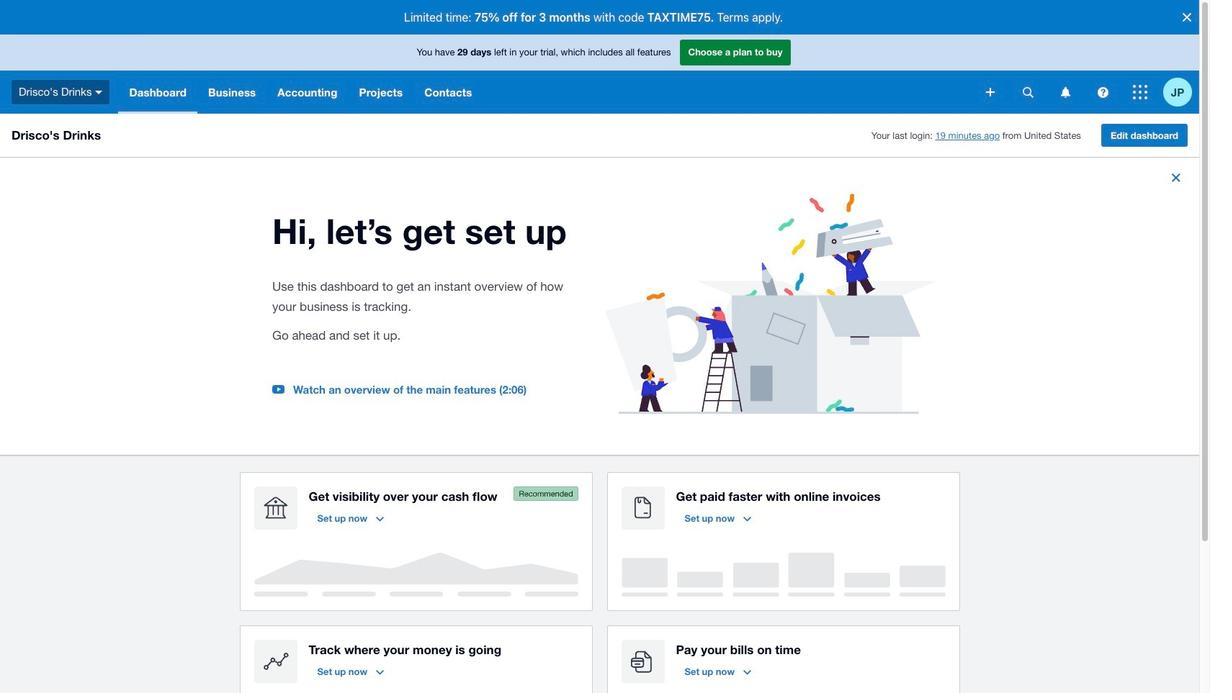 Task type: describe. For each thing, give the bounding box(es) containing it.
bills icon image
[[621, 640, 664, 683]]

banking preview line graph image
[[254, 553, 578, 597]]

1 horizontal spatial svg image
[[1022, 87, 1033, 98]]

recommended icon image
[[513, 487, 578, 501]]



Task type: locate. For each thing, give the bounding box(es) containing it.
1 horizontal spatial svg image
[[1061, 87, 1070, 98]]

svg image
[[1133, 85, 1147, 99], [1061, 87, 1070, 98], [986, 88, 995, 97]]

0 horizontal spatial svg image
[[986, 88, 995, 97]]

close image
[[1165, 166, 1188, 189]]

banner
[[0, 35, 1199, 114]]

track money icon image
[[254, 640, 297, 683]]

2 horizontal spatial svg image
[[1097, 87, 1108, 98]]

invoices preview bar graph image
[[621, 553, 945, 597]]

2 horizontal spatial svg image
[[1133, 85, 1147, 99]]

svg image
[[1022, 87, 1033, 98], [1097, 87, 1108, 98], [95, 91, 103, 94]]

0 horizontal spatial svg image
[[95, 91, 103, 94]]

invoices icon image
[[621, 487, 664, 530]]

dialog
[[0, 0, 1210, 35]]

banking icon image
[[254, 487, 297, 530]]



Task type: vqa. For each thing, say whether or not it's contained in the screenshot.
Add financial details within heading
no



